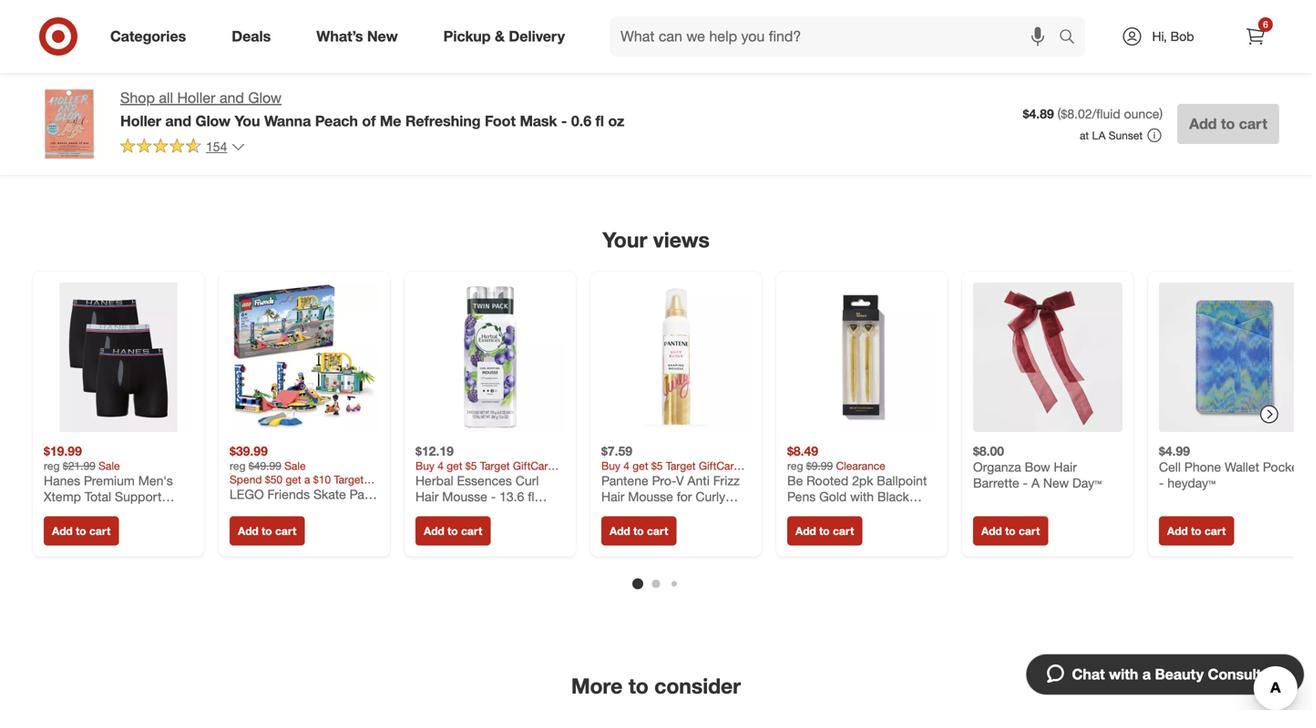 Task type: describe. For each thing, give the bounding box(es) containing it.
masks
[[271, 136, 313, 154]]

hanes premium men's xtemp total support pouch anti chafing 3pk boxer briefs image
[[44, 283, 193, 432]]

$4.89
[[1024, 106, 1055, 122]]

6.6oz
[[637, 505, 668, 520]]

pro-
[[652, 473, 677, 489]]

cart for the add to cart "button" associated with lego friends skate park with mini skateboard toys 41751 image
[[275, 524, 297, 538]]

154
[[206, 138, 227, 154]]

pantene
[[602, 473, 649, 489]]

pantene pro-v anti frizz hair mousse for curly hair - 6.6oz
[[602, 473, 740, 520]]

essences
[[457, 473, 512, 489]]

- inside pantene pro-v anti frizz hair mousse for curly hair - 6.6oz
[[628, 505, 633, 520]]

add to cart button for herbal essences curl hair mousse - 13.6 fl oz/2ct image
[[416, 516, 491, 546]]

pickup & delivery
[[444, 27, 565, 45]]

add to cart for the add to cart "button" for organza bow hair barrette - a new day™ image
[[982, 524, 1041, 538]]

$8.00 organza bow hair barrette - a new day™
[[974, 443, 1102, 491]]

$19.99
[[44, 443, 82, 459]]

add to cart button for organza bow hair barrette - a new day™ image
[[974, 516, 1049, 546]]

herbal
[[416, 473, 454, 489]]

/fluid
[[1093, 106, 1121, 122]]

pocket
[[1264, 459, 1303, 475]]

categories link
[[95, 16, 209, 57]]

be rooted 2pk ballpoint pens gold with black crystal black ink image
[[788, 283, 937, 432]]

reg for $19.99
[[44, 459, 60, 473]]

deals link
[[216, 16, 294, 57]]

2pk
[[853, 473, 874, 489]]

frizz
[[714, 473, 740, 489]]

cell phone wallet pocket - heyday™ image
[[1160, 283, 1309, 432]]

$4.99 cell phone wallet pocket - heyday™
[[1160, 443, 1303, 491]]

add to cart button right )
[[1178, 104, 1280, 144]]

your views
[[603, 227, 710, 253]]

what's new
[[317, 27, 398, 45]]

add for the add to cart "button" related to herbal essences curl hair mousse - 13.6 fl oz/2ct image
[[424, 524, 445, 538]]

gold
[[820, 489, 847, 505]]

oz/2ct
[[416, 505, 451, 520]]

add to cart button for lego friends skate park with mini skateboard toys 41751 image
[[230, 516, 305, 546]]

bow
[[1025, 459, 1051, 475]]

6
[[1264, 19, 1269, 30]]

& for body
[[222, 136, 231, 154]]

add for hanes premium men's xtemp total support pouch anti chafing 3pk boxer briefs 'image''s the add to cart "button"
[[52, 524, 73, 538]]

mask
[[520, 112, 557, 130]]

v
[[676, 473, 684, 489]]

clearance
[[836, 459, 886, 473]]

herbal essences curl hair mousse - 13.6 fl oz/2ct image
[[416, 283, 565, 432]]

oz
[[609, 112, 625, 130]]

$8.00
[[974, 443, 1005, 459]]

ballpoint
[[877, 473, 928, 489]]

more
[[572, 673, 623, 699]]

pickup
[[444, 27, 491, 45]]

to for hanes premium men's xtemp total support pouch anti chafing 3pk boxer briefs 'image''s the add to cart "button"
[[76, 524, 86, 538]]

deals
[[232, 27, 271, 45]]

(
[[1058, 106, 1062, 122]]

add for the add to cart "button" associated with lego friends skate park with mini skateboard toys 41751 image
[[238, 524, 259, 538]]

delivery
[[509, 27, 565, 45]]

chat
[[1073, 666, 1106, 683]]

1 horizontal spatial black
[[878, 489, 910, 505]]

add to cart for the add to cart "button" related to herbal essences curl hair mousse - 13.6 fl oz/2ct image
[[424, 524, 483, 538]]

$21.99
[[63, 459, 96, 473]]

add to cart for hanes premium men's xtemp total support pouch anti chafing 3pk boxer briefs 'image''s the add to cart "button"
[[52, 524, 111, 538]]

$39.99
[[230, 443, 268, 459]]

0 vertical spatial glow
[[248, 89, 282, 107]]

$49.99
[[249, 459, 282, 473]]

$4.99
[[1160, 443, 1191, 459]]

chat with a beauty consultant button
[[1026, 654, 1306, 696]]

moisturizers
[[1046, 136, 1126, 154]]

at la sunset
[[1080, 129, 1144, 142]]

cart for the add to cart "button" associated with cell phone wallet pocket - heyday™ image
[[1205, 524, 1227, 538]]

to for the add to cart "button" associated with lego friends skate park with mini skateboard toys 41751 image
[[262, 524, 272, 538]]

add to cart button for cell phone wallet pocket - heyday™ image
[[1160, 516, 1235, 546]]

consultant
[[1209, 666, 1285, 683]]

to for the add to cart "button" corresponding to pantene pro-v anti frizz hair mousse for curly hair - 6.6oz image
[[634, 524, 644, 538]]

foot
[[485, 112, 516, 130]]

peach
[[315, 112, 358, 130]]

1 horizontal spatial holler
[[177, 89, 216, 107]]

add to cart button for pantene pro-v anti frizz hair mousse for curly hair - 6.6oz image
[[602, 516, 677, 546]]

to for be rooted 2pk ballpoint pens gold with black crystal black ink image's the add to cart "button"
[[820, 524, 830, 538]]

shop
[[120, 89, 155, 107]]

hair inside 'herbal essences curl hair mousse - 13.6 fl oz/2ct'
[[416, 489, 439, 505]]

categories
[[110, 27, 186, 45]]

ink
[[867, 505, 884, 520]]

your
[[603, 227, 648, 253]]

sale for $39.99
[[285, 459, 306, 473]]

)
[[1160, 106, 1164, 122]]

6 link
[[1236, 16, 1276, 57]]

what's
[[317, 27, 363, 45]]

search
[[1051, 29, 1095, 47]]

cart for the add to cart "button" related to herbal essences curl hair mousse - 13.6 fl oz/2ct image
[[461, 524, 483, 538]]

1 horizontal spatial and
[[220, 89, 244, 107]]

cell
[[1160, 459, 1182, 475]]

you
[[235, 112, 260, 130]]

hair left the 6.6oz
[[602, 489, 625, 505]]

phone
[[1185, 459, 1222, 475]]

shop all holler and glow holler and glow you wanna peach of me refreshing foot mask - 0.6 fl oz
[[120, 89, 625, 130]]

a
[[1143, 666, 1152, 683]]

a
[[1032, 475, 1040, 491]]

face
[[235, 136, 267, 154]]

$4.89 ( $8.02 /fluid ounce )
[[1024, 106, 1164, 122]]

crystal
[[788, 505, 828, 520]]



Task type: vqa. For each thing, say whether or not it's contained in the screenshot.
The Ounce
yes



Task type: locate. For each thing, give the bounding box(es) containing it.
to for the add to cart "button" for organza bow hair barrette - a new day™ image
[[1006, 524, 1016, 538]]

to for the add to cart "button" related to herbal essences curl hair mousse - 13.6 fl oz/2ct image
[[448, 524, 458, 538]]

cart for the add to cart "button" corresponding to pantene pro-v anti frizz hair mousse for curly hair - 6.6oz image
[[647, 524, 669, 538]]

& right pickup
[[495, 27, 505, 45]]

all
[[159, 89, 173, 107]]

with inside button
[[1110, 666, 1139, 683]]

add to cart button down heyday™
[[1160, 516, 1235, 546]]

$7.59
[[602, 443, 633, 459]]

sale inside $39.99 reg $49.99 sale
[[285, 459, 306, 473]]

$8.49
[[788, 443, 819, 459]]

to
[[1222, 115, 1236, 133], [76, 524, 86, 538], [262, 524, 272, 538], [448, 524, 458, 538], [634, 524, 644, 538], [820, 524, 830, 538], [1006, 524, 1016, 538], [1192, 524, 1202, 538], [629, 673, 649, 699]]

add to cart for the add to cart "button" associated with cell phone wallet pocket - heyday™ image
[[1168, 524, 1227, 538]]

- left a
[[1024, 475, 1029, 491]]

sale for $19.99
[[99, 459, 120, 473]]

& left face
[[222, 136, 231, 154]]

organza bow hair barrette - a new day™ image
[[974, 283, 1123, 432]]

0 horizontal spatial and
[[165, 112, 191, 130]]

sale right $21.99
[[99, 459, 120, 473]]

cart down the 6 link on the right top of the page
[[1240, 115, 1268, 133]]

holler down shop
[[120, 112, 161, 130]]

ounce
[[1125, 106, 1160, 122]]

1 reg from the left
[[44, 459, 60, 473]]

2 sale from the left
[[285, 459, 306, 473]]

add to cart button down barrette
[[974, 516, 1049, 546]]

glow up you
[[248, 89, 282, 107]]

$19.99 reg $21.99 sale
[[44, 443, 120, 473]]

image of holler and glow you wanna peach of me refreshing foot mask - 0.6 fl oz image
[[33, 88, 106, 160]]

1 vertical spatial with
[[1110, 666, 1139, 683]]

add to cart for the add to cart "button" associated with lego friends skate park with mini skateboard toys 41751 image
[[238, 524, 297, 538]]

add to cart for the add to cart "button" corresponding to pantene pro-v anti frizz hair mousse for curly hair - 6.6oz image
[[610, 524, 669, 538]]

add to cart right )
[[1190, 115, 1268, 133]]

mousse
[[442, 489, 488, 505], [628, 489, 674, 505]]

1 vertical spatial &
[[222, 136, 231, 154]]

reg for $8.49
[[788, 459, 804, 473]]

$39.99 reg $49.99 sale
[[230, 443, 306, 473]]

to right )
[[1222, 115, 1236, 133]]

add to cart down oz/2ct
[[424, 524, 483, 538]]

curly
[[696, 489, 726, 505]]

search button
[[1051, 16, 1095, 60]]

2 mousse from the left
[[628, 489, 674, 505]]

reg inside the $8.49 reg $9.99 clearance be rooted 2pk ballpoint pens gold with black crystal black ink
[[788, 459, 804, 473]]

0 horizontal spatial &
[[222, 136, 231, 154]]

cart down $21.99
[[89, 524, 111, 538]]

0 vertical spatial new
[[367, 27, 398, 45]]

0 horizontal spatial mousse
[[442, 489, 488, 505]]

body
[[183, 136, 218, 154]]

$8.49 reg $9.99 clearance be rooted 2pk ballpoint pens gold with black crystal black ink
[[788, 443, 928, 520]]

mousse inside 'herbal essences curl hair mousse - 13.6 fl oz/2ct'
[[442, 489, 488, 505]]

0.6
[[572, 112, 592, 130]]

1 horizontal spatial fl
[[596, 112, 604, 130]]

add down $21.99
[[52, 524, 73, 538]]

add down the pantene
[[610, 524, 631, 538]]

reg left $21.99
[[44, 459, 60, 473]]

to for the add to cart "button" associated with cell phone wallet pocket - heyday™ image
[[1192, 524, 1202, 538]]

- inside shop all holler and glow holler and glow you wanna peach of me refreshing foot mask - 0.6 fl oz
[[562, 112, 567, 130]]

1 vertical spatial holler
[[120, 112, 161, 130]]

organza
[[974, 459, 1022, 475]]

la
[[1093, 129, 1106, 142]]

mousse left v
[[628, 489, 674, 505]]

cart for the add to cart "button" for organza bow hair barrette - a new day™ image
[[1019, 524, 1041, 538]]

1 horizontal spatial new
[[1044, 475, 1070, 491]]

with right the gold
[[851, 489, 874, 505]]

fl left oz
[[596, 112, 604, 130]]

with
[[851, 489, 874, 505], [1110, 666, 1139, 683]]

add to cart button down $49.99
[[230, 516, 305, 546]]

$12.19
[[416, 443, 454, 459]]

fl right 13.6
[[528, 489, 535, 505]]

- left 13.6
[[491, 489, 496, 505]]

add for the add to cart "button" corresponding to pantene pro-v anti frizz hair mousse for curly hair - 6.6oz image
[[610, 524, 631, 538]]

add to cart button down the gold
[[788, 516, 863, 546]]

1 horizontal spatial reg
[[230, 459, 246, 473]]

consider
[[655, 673, 741, 699]]

reg inside $39.99 reg $49.99 sale
[[230, 459, 246, 473]]

- inside "$4.99 cell phone wallet pocket - heyday™"
[[1160, 475, 1165, 491]]

holler right all
[[177, 89, 216, 107]]

anti
[[688, 473, 710, 489]]

154 link
[[120, 138, 246, 159]]

black left the ink
[[832, 505, 863, 520]]

$8.02
[[1062, 106, 1093, 122]]

0 horizontal spatial glow
[[196, 112, 231, 130]]

and down all
[[165, 112, 191, 130]]

1 vertical spatial fl
[[528, 489, 535, 505]]

hi,
[[1153, 28, 1168, 44]]

mousse left 13.6
[[442, 489, 488, 505]]

1 mousse from the left
[[442, 489, 488, 505]]

barrette
[[974, 475, 1020, 491]]

to down $21.99
[[76, 524, 86, 538]]

cart down 'herbal essences curl hair mousse - 13.6 fl oz/2ct'
[[461, 524, 483, 538]]

0 horizontal spatial fl
[[528, 489, 535, 505]]

curl
[[516, 473, 539, 489]]

add to cart down $21.99
[[52, 524, 111, 538]]

cart down the gold
[[833, 524, 855, 538]]

- inside $8.00 organza bow hair barrette - a new day™
[[1024, 475, 1029, 491]]

add to cart for be rooted 2pk ballpoint pens gold with black crystal black ink image's the add to cart "button"
[[796, 524, 855, 538]]

2 reg from the left
[[230, 459, 246, 473]]

wanna
[[264, 112, 311, 130]]

fl inside 'herbal essences curl hair mousse - 13.6 fl oz/2ct'
[[528, 489, 535, 505]]

hair down $12.19
[[416, 489, 439, 505]]

add for the add to cart "button" right of )
[[1190, 115, 1218, 133]]

fl
[[596, 112, 604, 130], [528, 489, 535, 505]]

3 reg from the left
[[788, 459, 804, 473]]

&
[[495, 27, 505, 45], [222, 136, 231, 154]]

to down oz/2ct
[[448, 524, 458, 538]]

- left the 6.6oz
[[628, 505, 633, 520]]

with left a
[[1110, 666, 1139, 683]]

to down heyday™
[[1192, 524, 1202, 538]]

0 vertical spatial with
[[851, 489, 874, 505]]

add down crystal
[[796, 524, 817, 538]]

1 vertical spatial glow
[[196, 112, 231, 130]]

add down barrette
[[982, 524, 1003, 538]]

sale inside $19.99 reg $21.99 sale
[[99, 459, 120, 473]]

What can we help you find? suggestions appear below search field
[[610, 16, 1064, 57]]

cart
[[1240, 115, 1268, 133], [89, 524, 111, 538], [275, 524, 297, 538], [461, 524, 483, 538], [647, 524, 669, 538], [833, 524, 855, 538], [1019, 524, 1041, 538], [1205, 524, 1227, 538]]

sale right $49.99
[[285, 459, 306, 473]]

cart for be rooted 2pk ballpoint pens gold with black crystal black ink image's the add to cart "button"
[[833, 524, 855, 538]]

add to cart down heyday™
[[1168, 524, 1227, 538]]

heyday™
[[1168, 475, 1216, 491]]

new right what's
[[367, 27, 398, 45]]

fl inside shop all holler and glow holler and glow you wanna peach of me refreshing foot mask - 0.6 fl oz
[[596, 112, 604, 130]]

body & face masks
[[183, 136, 313, 154]]

0 horizontal spatial sale
[[99, 459, 120, 473]]

add to cart button down herbal
[[416, 516, 491, 546]]

moisturizers link
[[1031, 125, 1141, 165]]

black right 2pk at bottom
[[878, 489, 910, 505]]

add for the add to cart "button" for organza bow hair barrette - a new day™ image
[[982, 524, 1003, 538]]

add down oz/2ct
[[424, 524, 445, 538]]

body & face masks link
[[168, 125, 329, 165]]

add to cart button for hanes premium men's xtemp total support pouch anti chafing 3pk boxer briefs 'image'
[[44, 516, 119, 546]]

with inside the $8.49 reg $9.99 clearance be rooted 2pk ballpoint pens gold with black crystal black ink
[[851, 489, 874, 505]]

more to consider
[[572, 673, 741, 699]]

sale
[[99, 459, 120, 473], [285, 459, 306, 473]]

add to cart down crystal
[[796, 524, 855, 538]]

add right )
[[1190, 115, 1218, 133]]

cart down a
[[1019, 524, 1041, 538]]

1 vertical spatial new
[[1044, 475, 1070, 491]]

1 horizontal spatial sale
[[285, 459, 306, 473]]

hair inside $8.00 organza bow hair barrette - a new day™
[[1054, 459, 1078, 475]]

cart for the add to cart "button" right of )
[[1240, 115, 1268, 133]]

beauty
[[1156, 666, 1205, 683]]

of
[[362, 112, 376, 130]]

chat with a beauty consultant
[[1073, 666, 1285, 683]]

new right a
[[1044, 475, 1070, 491]]

cart for hanes premium men's xtemp total support pouch anti chafing 3pk boxer briefs 'image''s the add to cart "button"
[[89, 524, 111, 538]]

2 horizontal spatial reg
[[788, 459, 804, 473]]

add for be rooted 2pk ballpoint pens gold with black crystal black ink image's the add to cart "button"
[[796, 524, 817, 538]]

be
[[788, 473, 804, 489]]

1 sale from the left
[[99, 459, 120, 473]]

add down $49.99
[[238, 524, 259, 538]]

1 horizontal spatial with
[[1110, 666, 1139, 683]]

1 horizontal spatial glow
[[248, 89, 282, 107]]

to down barrette
[[1006, 524, 1016, 538]]

add for the add to cart "button" associated with cell phone wallet pocket - heyday™ image
[[1168, 524, 1189, 538]]

to down $49.99
[[262, 524, 272, 538]]

glow
[[248, 89, 282, 107], [196, 112, 231, 130]]

reg left $49.99
[[230, 459, 246, 473]]

- for $4.99 cell phone wallet pocket - heyday™
[[1160, 475, 1165, 491]]

herbal essences curl hair mousse - 13.6 fl oz/2ct
[[416, 473, 539, 520]]

to down the 6.6oz
[[634, 524, 644, 538]]

reg for $39.99
[[230, 459, 246, 473]]

0 horizontal spatial holler
[[120, 112, 161, 130]]

new
[[367, 27, 398, 45], [1044, 475, 1070, 491]]

0 vertical spatial fl
[[596, 112, 604, 130]]

add
[[1190, 115, 1218, 133], [52, 524, 73, 538], [238, 524, 259, 538], [424, 524, 445, 538], [610, 524, 631, 538], [796, 524, 817, 538], [982, 524, 1003, 538], [1168, 524, 1189, 538]]

add to cart down barrette
[[982, 524, 1041, 538]]

13.6
[[500, 489, 525, 505]]

and up you
[[220, 89, 244, 107]]

0 horizontal spatial with
[[851, 489, 874, 505]]

for
[[677, 489, 692, 505]]

reg inside $19.99 reg $21.99 sale
[[44, 459, 60, 473]]

add to cart down $49.99
[[238, 524, 297, 538]]

sunset
[[1109, 129, 1144, 142]]

1 horizontal spatial mousse
[[628, 489, 674, 505]]

1 vertical spatial and
[[165, 112, 191, 130]]

- inside 'herbal essences curl hair mousse - 13.6 fl oz/2ct'
[[491, 489, 496, 505]]

holler
[[177, 89, 216, 107], [120, 112, 161, 130]]

pens
[[788, 489, 816, 505]]

0 vertical spatial holler
[[177, 89, 216, 107]]

0 vertical spatial &
[[495, 27, 505, 45]]

cart down the 6.6oz
[[647, 524, 669, 538]]

add to cart button for be rooted 2pk ballpoint pens gold with black crystal black ink image
[[788, 516, 863, 546]]

$9.99
[[807, 459, 833, 473]]

glow up 154
[[196, 112, 231, 130]]

to right more
[[629, 673, 649, 699]]

bob
[[1171, 28, 1195, 44]]

hair down the pantene
[[602, 505, 625, 520]]

- left heyday™
[[1160, 475, 1165, 491]]

add to cart button
[[1178, 104, 1280, 144], [44, 516, 119, 546], [230, 516, 305, 546], [416, 516, 491, 546], [602, 516, 677, 546], [788, 516, 863, 546], [974, 516, 1049, 546], [1160, 516, 1235, 546]]

add to cart
[[1190, 115, 1268, 133], [52, 524, 111, 538], [238, 524, 297, 538], [424, 524, 483, 538], [610, 524, 669, 538], [796, 524, 855, 538], [982, 524, 1041, 538], [1168, 524, 1227, 538]]

add to cart for the add to cart "button" right of )
[[1190, 115, 1268, 133]]

rooted
[[807, 473, 849, 489]]

- for $8.00 organza bow hair barrette - a new day™
[[1024, 475, 1029, 491]]

pantene pro-v anti frizz hair mousse for curly hair - 6.6oz image
[[602, 283, 751, 432]]

reg left $9.99
[[788, 459, 804, 473]]

to down crystal
[[820, 524, 830, 538]]

add to cart button down the pantene
[[602, 516, 677, 546]]

to for the add to cart "button" right of )
[[1222, 115, 1236, 133]]

at
[[1080, 129, 1090, 142]]

what's new link
[[301, 16, 421, 57]]

refreshing
[[406, 112, 481, 130]]

new inside $8.00 organza bow hair barrette - a new day™
[[1044, 475, 1070, 491]]

cart down $49.99
[[275, 524, 297, 538]]

1 horizontal spatial &
[[495, 27, 505, 45]]

0 vertical spatial and
[[220, 89, 244, 107]]

0 horizontal spatial reg
[[44, 459, 60, 473]]

- left "0.6"
[[562, 112, 567, 130]]

add to cart button down $21.99
[[44, 516, 119, 546]]

hair right bow
[[1054, 459, 1078, 475]]

- for herbal essences curl hair mousse - 13.6 fl oz/2ct
[[491, 489, 496, 505]]

add down heyday™
[[1168, 524, 1189, 538]]

views
[[654, 227, 710, 253]]

pickup & delivery link
[[428, 16, 588, 57]]

add to cart down the 6.6oz
[[610, 524, 669, 538]]

hi, bob
[[1153, 28, 1195, 44]]

me
[[380, 112, 402, 130]]

0 horizontal spatial new
[[367, 27, 398, 45]]

& for pickup
[[495, 27, 505, 45]]

0 horizontal spatial black
[[832, 505, 863, 520]]

mousse inside pantene pro-v anti frizz hair mousse for curly hair - 6.6oz
[[628, 489, 674, 505]]

lego friends skate park with mini skateboard toys 41751 image
[[230, 283, 379, 432]]

cart down heyday™
[[1205, 524, 1227, 538]]

black
[[878, 489, 910, 505], [832, 505, 863, 520]]

day™
[[1073, 475, 1102, 491]]



